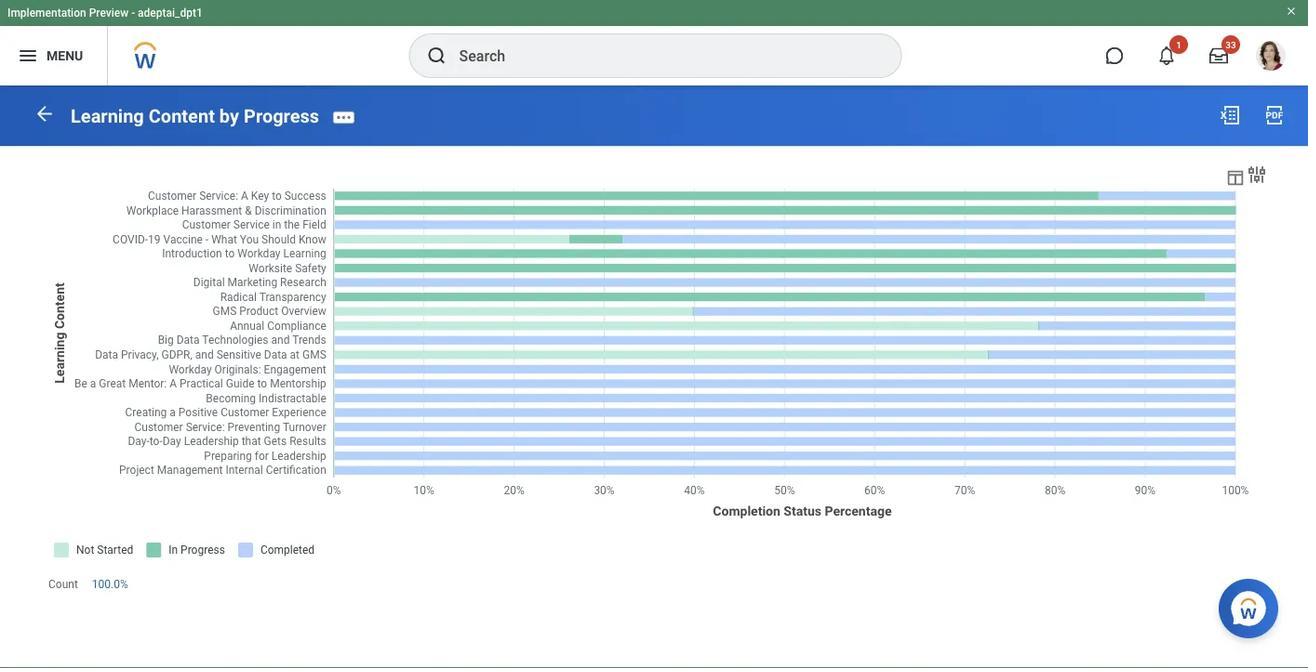 Task type: vqa. For each thing, say whether or not it's contained in the screenshot.
Case Creator
no



Task type: describe. For each thing, give the bounding box(es) containing it.
100.0%
[[92, 579, 128, 592]]

1
[[1176, 39, 1181, 50]]

notifications large image
[[1157, 47, 1176, 65]]

configure and view chart data image
[[1246, 164, 1268, 186]]

menu banner
[[0, 0, 1308, 86]]

configure and view chart data image
[[1225, 168, 1246, 188]]

preview
[[89, 7, 129, 20]]

previous page image
[[33, 103, 56, 125]]

progress
[[244, 105, 319, 127]]

count
[[48, 579, 78, 592]]

profile logan mcneil image
[[1256, 41, 1286, 75]]

export to excel image
[[1219, 104, 1241, 127]]



Task type: locate. For each thing, give the bounding box(es) containing it.
learning content by progress main content
[[0, 86, 1308, 632]]

menu button
[[0, 26, 107, 86]]

implementation
[[7, 7, 86, 20]]

justify image
[[17, 45, 39, 67]]

-
[[131, 7, 135, 20]]

100.0% button
[[92, 578, 131, 593]]

view printable version (pdf) image
[[1263, 104, 1286, 127]]

adeptai_dpt1
[[138, 7, 203, 20]]

33 button
[[1198, 35, 1240, 76]]

menu
[[47, 48, 83, 63]]

33
[[1226, 39, 1236, 50]]

by
[[219, 105, 239, 127]]

learning content by progress link
[[71, 105, 319, 127]]

learning content by progress
[[71, 105, 319, 127]]

inbox large image
[[1209, 47, 1228, 65]]

learning
[[71, 105, 144, 127]]

close environment banner image
[[1286, 6, 1297, 17]]

Search Workday  search field
[[459, 35, 863, 76]]

1 button
[[1146, 35, 1188, 76]]

implementation preview -   adeptai_dpt1
[[7, 7, 203, 20]]

content
[[149, 105, 215, 127]]

search image
[[426, 45, 448, 67]]



